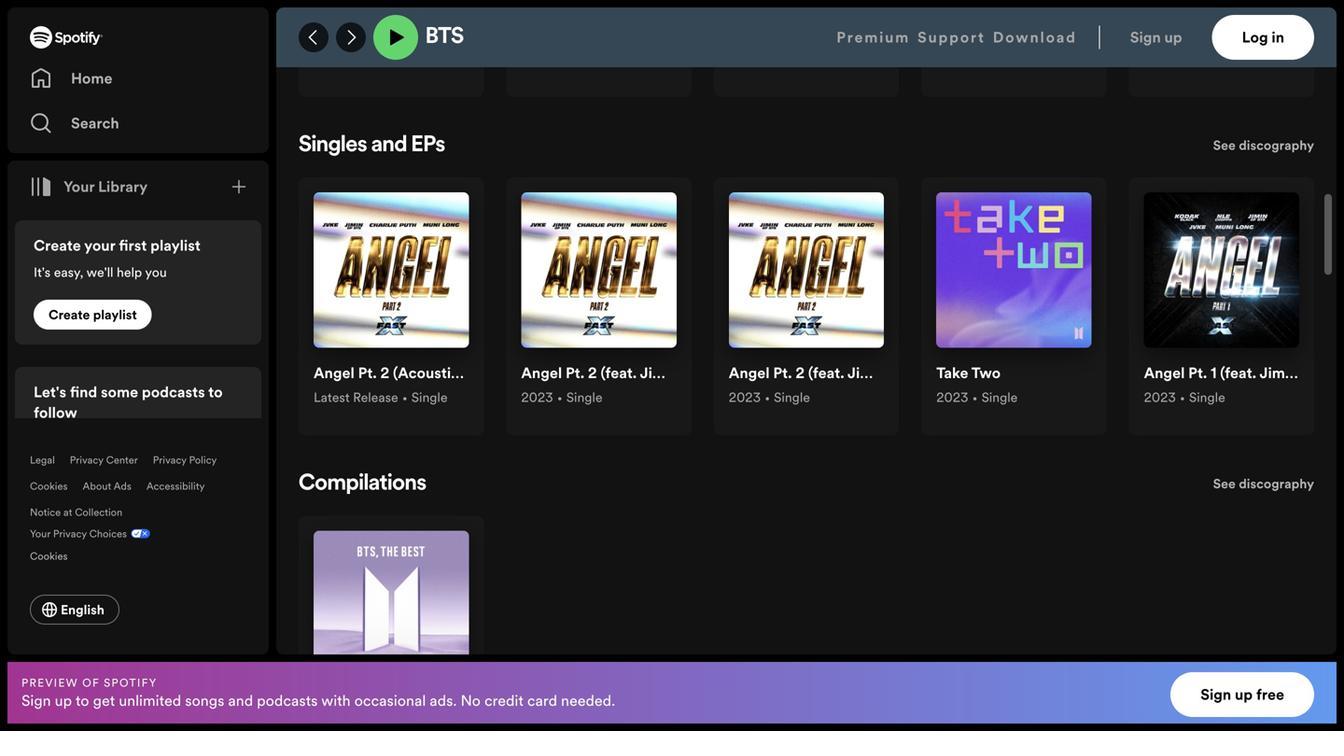 Task type: describe. For each thing, give the bounding box(es) containing it.
download
[[993, 27, 1077, 48]]

2020 for map of the soul : 7
[[937, 50, 970, 68]]

credit
[[485, 690, 524, 711]]

3 2023 from the left
[[937, 389, 969, 406]]

notice at collection link
[[30, 505, 123, 519]]

privacy for privacy policy
[[153, 453, 187, 467]]

see discography for compilations
[[1214, 475, 1315, 493]]

see discography link for singles and eps
[[1214, 134, 1315, 163]]

map of the soul : person
[[1145, 24, 1345, 45]]

log in
[[1243, 27, 1285, 48]]

no
[[461, 690, 481, 711]]

some
[[101, 382, 138, 403]]

of for map of the soul : person
[[1182, 24, 1202, 45]]

map of the soul : person link
[[1145, 24, 1345, 49]]

create playlist
[[49, 306, 137, 324]]

sign up free button
[[1171, 672, 1315, 717]]

cookies for 1st cookies link from the bottom of the main element
[[30, 549, 68, 563]]

version)
[[463, 363, 519, 383]]

free
[[1257, 685, 1285, 705]]

accessibility
[[146, 479, 205, 493]]

singles
[[299, 134, 367, 157]]

find
[[70, 382, 97, 403]]

create for playlist
[[49, 306, 90, 324]]

support button
[[918, 15, 986, 60]]

library
[[98, 177, 148, 197]]

english button
[[30, 595, 119, 625]]

bts
[[426, 26, 464, 49]]

to inside let's find some podcasts to follow
[[208, 382, 223, 403]]

your library button
[[22, 168, 155, 205]]

singles and eps link
[[299, 134, 445, 157]]

you
[[145, 263, 167, 281]]

eps
[[411, 134, 445, 157]]

: for map of the soul : 7
[[1073, 24, 1078, 45]]

search link
[[30, 105, 247, 142]]

of for map of the soul : 7
[[974, 24, 994, 45]]

about
[[83, 479, 111, 493]]

of
[[82, 675, 100, 690]]

take two link
[[937, 363, 1001, 387]]

your privacy choices
[[30, 527, 127, 541]]

get
[[93, 690, 115, 711]]

two
[[972, 363, 1001, 383]]

sign inside preview of spotify sign up to get unlimited songs and podcasts with occasional ads. no credit card needed.
[[21, 690, 51, 711]]

2 cookies link from the top
[[30, 544, 83, 565]]

compilations
[[299, 473, 427, 495]]

2019
[[1145, 50, 1174, 68]]

card
[[528, 690, 558, 711]]

map of the soul : 7 ~ the journey ~
[[729, 24, 1013, 45]]

1 single from the left
[[412, 389, 448, 406]]

support
[[918, 27, 986, 48]]

in
[[1272, 27, 1285, 48]]

go back image
[[306, 30, 321, 45]]

journey
[[931, 24, 1000, 45]]

release
[[353, 389, 398, 406]]

needed.
[[561, 690, 616, 711]]

cookies for first cookies link from the top
[[30, 479, 68, 493]]

7 for map of the soul : 7 ~ the journey ~
[[874, 24, 882, 45]]

main element
[[7, 7, 269, 655]]

top bar and user menu element
[[276, 7, 1337, 67]]

spotify
[[104, 675, 157, 690]]

2020 for map of the soul : 7 ~ the journey ~
[[729, 50, 762, 68]]

up inside preview of spotify sign up to get unlimited songs and podcasts with occasional ads. no credit card needed.
[[55, 690, 72, 711]]

premium
[[837, 27, 911, 48]]

angel pt. 2 (acoustic version)
[[314, 363, 519, 383]]

take two
[[937, 363, 1001, 383]]

search
[[71, 113, 119, 134]]

center
[[106, 453, 138, 467]]

create for your
[[34, 235, 81, 256]]

policy
[[189, 453, 217, 467]]

privacy center
[[70, 453, 138, 467]]

privacy down at
[[53, 527, 87, 541]]

sign up free
[[1201, 685, 1285, 705]]

singles and eps
[[299, 134, 445, 157]]

let's
[[34, 382, 66, 403]]

with
[[321, 690, 351, 711]]

unlimited
[[119, 690, 181, 711]]

2 single from the left
[[567, 389, 603, 406]]

pt.
[[358, 363, 377, 383]]

home
[[71, 68, 112, 89]]

follow
[[34, 403, 77, 423]]

podcasts inside let's find some podcasts to follow
[[142, 382, 205, 403]]

help
[[117, 263, 142, 281]]

your library
[[64, 177, 148, 197]]

create playlist button
[[34, 300, 152, 330]]

discography for singles and eps
[[1239, 136, 1315, 154]]

soul for map of the soul : 7 ~ the journey ~
[[823, 24, 862, 45]]

songs
[[185, 690, 224, 711]]

download button
[[993, 15, 1077, 60]]

take
[[937, 363, 969, 383]]

1 2023 from the left
[[521, 389, 554, 406]]

about ads
[[83, 479, 132, 493]]

log
[[1243, 27, 1269, 48]]

legal link
[[30, 453, 55, 467]]

accessibility link
[[146, 479, 205, 493]]

choices
[[89, 527, 127, 541]]

2
[[381, 363, 390, 383]]

proof
[[314, 24, 352, 45]]

compilations link
[[299, 473, 427, 495]]

legal
[[30, 453, 55, 467]]



Task type: vqa. For each thing, say whether or not it's contained in the screenshot.
4th Album
yes



Task type: locate. For each thing, give the bounding box(es) containing it.
up for sign up free
[[1236, 685, 1253, 705]]

1 vertical spatial and
[[228, 690, 253, 711]]

2 see discography link from the top
[[1214, 473, 1315, 501]]

2 horizontal spatial map
[[1145, 24, 1178, 45]]

0 horizontal spatial to
[[75, 690, 89, 711]]

cookies
[[30, 479, 68, 493], [30, 549, 68, 563]]

1 horizontal spatial podcasts
[[257, 690, 318, 711]]

soul inside "link"
[[1030, 24, 1070, 45]]

discography inside singles and eps 'element'
[[1239, 136, 1315, 154]]

playlist inside button
[[93, 306, 137, 324]]

2020
[[521, 50, 554, 68], [729, 50, 762, 68], [937, 50, 970, 68]]

compilations element
[[299, 473, 1315, 731]]

1 horizontal spatial of
[[974, 24, 994, 45]]

map inside "link"
[[937, 24, 971, 45]]

sign for sign up free
[[1201, 685, 1232, 705]]

notice
[[30, 505, 61, 519]]

the for map of the soul : person
[[1205, 24, 1234, 45]]

your inside button
[[64, 177, 95, 197]]

up up 2019 at right top
[[1165, 27, 1183, 48]]

0 horizontal spatial 7
[[874, 24, 882, 45]]

sign left free
[[1201, 685, 1232, 705]]

sign
[[1131, 27, 1162, 48], [1201, 685, 1232, 705], [21, 690, 51, 711]]

2 map from the left
[[937, 24, 971, 45]]

2 cookies from the top
[[30, 549, 68, 563]]

0 vertical spatial discography
[[1239, 136, 1315, 154]]

up inside sign up button
[[1165, 27, 1183, 48]]

7 for map of the soul : 7
[[1081, 24, 1090, 45]]

0 horizontal spatial podcasts
[[142, 382, 205, 403]]

1 vertical spatial your
[[30, 527, 51, 541]]

the inside "link"
[[998, 24, 1027, 45]]

create inside create your first playlist it's easy, we'll help you
[[34, 235, 81, 256]]

5 single from the left
[[1190, 389, 1226, 406]]

up left of
[[55, 690, 72, 711]]

collection
[[75, 505, 123, 519]]

and right songs
[[228, 690, 253, 711]]

playlist inside create your first playlist it's easy, we'll help you
[[150, 235, 201, 256]]

1 see from the top
[[1214, 136, 1236, 154]]

see discography inside compilations element
[[1214, 475, 1315, 493]]

california consumer privacy act (ccpa) opt-out icon image
[[127, 527, 150, 544]]

0 horizontal spatial soul
[[823, 24, 862, 45]]

: for map of the soul : person
[[1281, 24, 1286, 45]]

: for map of the soul : 7 ~ the journey ~
[[866, 24, 870, 45]]

2 horizontal spatial up
[[1236, 685, 1253, 705]]

see discography for singles and eps
[[1214, 136, 1315, 154]]

0 horizontal spatial sign
[[21, 690, 51, 711]]

1 vertical spatial cookies link
[[30, 544, 83, 565]]

soul for map of the soul : 7
[[1030, 24, 1070, 45]]

sign up 2019 at right top
[[1131, 27, 1162, 48]]

see for singles and eps
[[1214, 136, 1236, 154]]

1 vertical spatial see discography
[[1214, 475, 1315, 493]]

0 vertical spatial podcasts
[[142, 382, 205, 403]]

podcasts inside preview of spotify sign up to get unlimited songs and podcasts with occasional ads. no credit card needed.
[[257, 690, 318, 711]]

of for map of the soul : 7 ~ the journey ~
[[766, 24, 787, 45]]

of inside "link"
[[974, 24, 994, 45]]

2 2020 from the left
[[729, 50, 762, 68]]

about ads link
[[83, 479, 132, 493]]

1 horizontal spatial soul
[[1030, 24, 1070, 45]]

0 horizontal spatial and
[[228, 690, 253, 711]]

1 vertical spatial see discography link
[[1214, 473, 1315, 501]]

1 horizontal spatial ~
[[1004, 24, 1013, 45]]

1 vertical spatial playlist
[[93, 306, 137, 324]]

latest release
[[314, 389, 398, 406]]

1 horizontal spatial 2020
[[729, 50, 762, 68]]

person
[[1289, 24, 1345, 45]]

see for compilations
[[1214, 475, 1236, 493]]

sign up button
[[1123, 15, 1213, 60]]

home link
[[30, 60, 247, 97]]

2 horizontal spatial soul
[[1238, 24, 1278, 45]]

map of the soul : 7 ~ the journey ~ link
[[729, 24, 1013, 49]]

preview of spotify sign up to get unlimited songs and podcasts with occasional ads. no credit card needed.
[[21, 675, 616, 711]]

create your first playlist it's easy, we'll help you
[[34, 235, 201, 281]]

see
[[1214, 136, 1236, 154], [1214, 475, 1236, 493]]

album for map of the soul : 7 ~ the journey ~
[[775, 50, 814, 68]]

1 horizontal spatial your
[[64, 177, 95, 197]]

easy,
[[54, 263, 84, 281]]

playlist up "you"
[[150, 235, 201, 256]]

proof link
[[314, 24, 352, 49]]

ads
[[114, 479, 132, 493]]

3 the from the left
[[998, 24, 1027, 45]]

2 discography from the top
[[1239, 475, 1315, 493]]

to inside preview of spotify sign up to get unlimited songs and podcasts with occasional ads. no credit card needed.
[[75, 690, 89, 711]]

1 the from the left
[[790, 24, 819, 45]]

1 soul from the left
[[823, 24, 862, 45]]

1 album from the left
[[359, 50, 398, 68]]

map for map of the soul : 7
[[937, 24, 971, 45]]

soul for map of the soul : person
[[1238, 24, 1278, 45]]

privacy up accessibility link
[[153, 453, 187, 467]]

map for map of the soul : 7 ~ the journey ~
[[729, 24, 763, 45]]

and inside preview of spotify sign up to get unlimited songs and podcasts with occasional ads. no credit card needed.
[[228, 690, 253, 711]]

2022
[[314, 50, 346, 68]]

sign for sign up
[[1131, 27, 1162, 48]]

2 2023 from the left
[[729, 389, 761, 406]]

sign inside button
[[1131, 27, 1162, 48]]

1 map from the left
[[729, 24, 763, 45]]

3 of from the left
[[1182, 24, 1202, 45]]

0 horizontal spatial playlist
[[93, 306, 137, 324]]

1 7 from the left
[[874, 24, 882, 45]]

privacy for privacy center
[[70, 453, 103, 467]]

0 horizontal spatial 2020
[[521, 50, 554, 68]]

create inside 'create playlist' button
[[49, 306, 90, 324]]

angel pt. 2 (acoustic version) link
[[314, 363, 519, 387]]

create
[[34, 235, 81, 256], [49, 306, 90, 324]]

discography inside compilations element
[[1239, 475, 1315, 493]]

up for sign up
[[1165, 27, 1183, 48]]

cookies link up notice
[[30, 479, 68, 493]]

0 vertical spatial cookies
[[30, 479, 68, 493]]

map of the soul : 7
[[937, 24, 1090, 45]]

see discography link for compilations
[[1214, 473, 1315, 501]]

the for map of the soul : 7
[[998, 24, 1027, 45]]

cookies up notice
[[30, 479, 68, 493]]

1 2020 from the left
[[521, 50, 554, 68]]

privacy up about
[[70, 453, 103, 467]]

0 horizontal spatial your
[[30, 527, 51, 541]]

1 horizontal spatial :
[[1073, 24, 1078, 45]]

1 vertical spatial to
[[75, 690, 89, 711]]

4 2023 from the left
[[1145, 389, 1177, 406]]

1 see discography link from the top
[[1214, 134, 1315, 163]]

cookies down 'your privacy choices' button on the left of the page
[[30, 549, 68, 563]]

log in button
[[1213, 15, 1315, 60]]

7 inside the map of the soul : 7 "link"
[[1081, 24, 1090, 45]]

privacy policy link
[[153, 453, 217, 467]]

latest
[[314, 389, 350, 406]]

podcasts left 'with'
[[257, 690, 318, 711]]

2 see discography from the top
[[1214, 475, 1315, 493]]

2023
[[521, 389, 554, 406], [729, 389, 761, 406], [937, 389, 969, 406], [1145, 389, 1177, 406]]

1 horizontal spatial and
[[372, 134, 407, 157]]

cookies link down 'your privacy choices' button on the left of the page
[[30, 544, 83, 565]]

0 horizontal spatial up
[[55, 690, 72, 711]]

1 : from the left
[[866, 24, 870, 45]]

3 album from the left
[[775, 50, 814, 68]]

create up easy,
[[34, 235, 81, 256]]

:
[[866, 24, 870, 45], [1073, 24, 1078, 45], [1281, 24, 1286, 45]]

the
[[790, 24, 819, 45], [898, 24, 927, 45], [998, 24, 1027, 45], [1205, 24, 1234, 45]]

3 single from the left
[[774, 389, 811, 406]]

2 ~ from the left
[[1004, 24, 1013, 45]]

your down notice
[[30, 527, 51, 541]]

2 : from the left
[[1073, 24, 1078, 45]]

1 discography from the top
[[1239, 136, 1315, 154]]

1 horizontal spatial playlist
[[150, 235, 201, 256]]

1 ~ from the left
[[886, 24, 895, 45]]

to up policy
[[208, 382, 223, 403]]

: inside "link"
[[1073, 24, 1078, 45]]

1 cookies link from the top
[[30, 479, 68, 493]]

premium button
[[837, 15, 911, 60]]

0 vertical spatial cookies link
[[30, 479, 68, 493]]

album for proof
[[359, 50, 398, 68]]

album for map of the soul : person
[[1187, 50, 1226, 68]]

~ right journey at the right of page
[[1004, 24, 1013, 45]]

spotify image
[[30, 26, 103, 49]]

of
[[766, 24, 787, 45], [974, 24, 994, 45], [1182, 24, 1202, 45]]

notice at collection
[[30, 505, 123, 519]]

0 vertical spatial see discography
[[1214, 136, 1315, 154]]

1 vertical spatial podcasts
[[257, 690, 318, 711]]

2 soul from the left
[[1030, 24, 1070, 45]]

to left get
[[75, 690, 89, 711]]

up left free
[[1236, 685, 1253, 705]]

album for map of the soul : 7
[[983, 50, 1021, 68]]

4 album from the left
[[983, 50, 1021, 68]]

7
[[874, 24, 882, 45], [1081, 24, 1090, 45]]

2 horizontal spatial :
[[1281, 24, 1286, 45]]

sign left of
[[21, 690, 51, 711]]

1 horizontal spatial to
[[208, 382, 223, 403]]

privacy center link
[[70, 453, 138, 467]]

your privacy choices button
[[30, 527, 127, 541]]

2 horizontal spatial sign
[[1201, 685, 1232, 705]]

0 horizontal spatial ~
[[886, 24, 895, 45]]

it's
[[34, 263, 51, 281]]

0 vertical spatial your
[[64, 177, 95, 197]]

4 single from the left
[[982, 389, 1018, 406]]

0 vertical spatial and
[[372, 134, 407, 157]]

at
[[63, 505, 72, 519]]

1 cookies from the top
[[30, 479, 68, 493]]

2 horizontal spatial 2020
[[937, 50, 970, 68]]

and
[[372, 134, 407, 157], [228, 690, 253, 711]]

1 vertical spatial cookies
[[30, 549, 68, 563]]

first
[[119, 235, 147, 256]]

0 horizontal spatial of
[[766, 24, 787, 45]]

7 inside the map of the soul : 7 ~ the journey ~ link
[[874, 24, 882, 45]]

0 horizontal spatial :
[[866, 24, 870, 45]]

create down easy,
[[49, 306, 90, 324]]

0 vertical spatial see
[[1214, 136, 1236, 154]]

and inside 'element'
[[372, 134, 407, 157]]

1 horizontal spatial sign
[[1131, 27, 1162, 48]]

~
[[886, 24, 895, 45], [1004, 24, 1013, 45]]

english
[[61, 601, 104, 619]]

2 of from the left
[[974, 24, 994, 45]]

1 see discography from the top
[[1214, 136, 1315, 154]]

privacy
[[70, 453, 103, 467], [153, 453, 187, 467], [53, 527, 87, 541]]

go forward image
[[344, 30, 359, 45]]

map for map of the soul : person
[[1145, 24, 1178, 45]]

the for map of the soul : 7 ~ the journey ~
[[790, 24, 819, 45]]

3 soul from the left
[[1238, 24, 1278, 45]]

sign up
[[1131, 27, 1183, 48]]

5 album from the left
[[1187, 50, 1226, 68]]

2 see from the top
[[1214, 475, 1236, 493]]

0 vertical spatial playlist
[[150, 235, 201, 256]]

up inside sign up free 'button'
[[1236, 685, 1253, 705]]

3 map from the left
[[1145, 24, 1178, 45]]

we'll
[[87, 263, 113, 281]]

1 horizontal spatial up
[[1165, 27, 1183, 48]]

2 album from the left
[[567, 50, 606, 68]]

discography for compilations
[[1239, 475, 1315, 493]]

2 7 from the left
[[1081, 24, 1090, 45]]

map
[[729, 24, 763, 45], [937, 24, 971, 45], [1145, 24, 1178, 45]]

singles and eps element
[[299, 134, 1315, 436]]

podcasts right some
[[142, 382, 205, 403]]

sign inside 'button'
[[1201, 685, 1232, 705]]

1 horizontal spatial map
[[937, 24, 971, 45]]

2 horizontal spatial of
[[1182, 24, 1202, 45]]

see inside compilations element
[[1214, 475, 1236, 493]]

1 horizontal spatial 7
[[1081, 24, 1090, 45]]

and left eps
[[372, 134, 407, 157]]

your
[[64, 177, 95, 197], [30, 527, 51, 541]]

3 2020 from the left
[[937, 50, 970, 68]]

your for your library
[[64, 177, 95, 197]]

1 vertical spatial see
[[1214, 475, 1236, 493]]

see inside singles and eps 'element'
[[1214, 136, 1236, 154]]

your for your privacy choices
[[30, 527, 51, 541]]

0 vertical spatial create
[[34, 235, 81, 256]]

1 vertical spatial discography
[[1239, 475, 1315, 493]]

podcasts
[[142, 382, 205, 403], [257, 690, 318, 711]]

angel
[[314, 363, 355, 383]]

your left the library
[[64, 177, 95, 197]]

0 horizontal spatial map
[[729, 24, 763, 45]]

up
[[1165, 27, 1183, 48], [1236, 685, 1253, 705], [55, 690, 72, 711]]

premium support download
[[837, 27, 1077, 48]]

0 vertical spatial see discography link
[[1214, 134, 1315, 163]]

occasional
[[355, 690, 426, 711]]

see discography inside singles and eps 'element'
[[1214, 136, 1315, 154]]

3 : from the left
[[1281, 24, 1286, 45]]

see discography link
[[1214, 134, 1315, 163], [1214, 473, 1315, 501]]

(acoustic
[[393, 363, 460, 383]]

map of the soul : 7 link
[[937, 24, 1090, 49]]

~ left 'support' button
[[886, 24, 895, 45]]

1 vertical spatial create
[[49, 306, 90, 324]]

0 vertical spatial to
[[208, 382, 223, 403]]

2 the from the left
[[898, 24, 927, 45]]

4 the from the left
[[1205, 24, 1234, 45]]

1 of from the left
[[766, 24, 787, 45]]

playlist down help
[[93, 306, 137, 324]]



